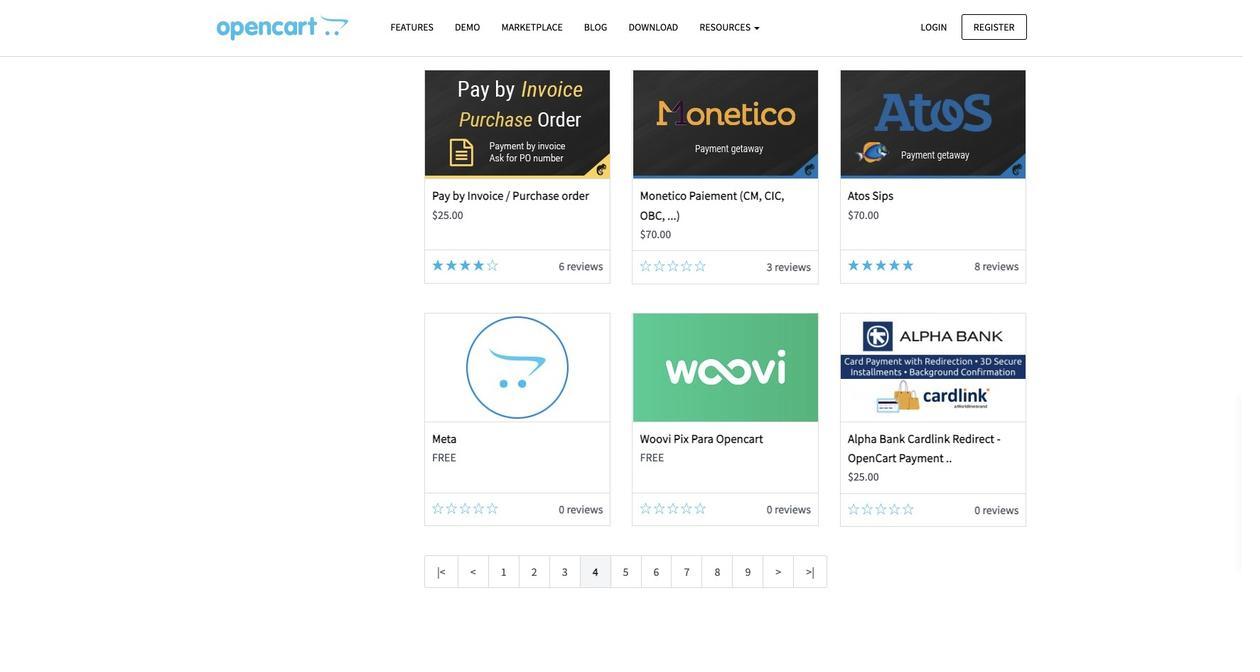 Task type: vqa. For each thing, say whether or not it's contained in the screenshot.


Task type: describe. For each thing, give the bounding box(es) containing it.
cardlink
[[908, 431, 950, 446]]

>
[[776, 565, 782, 579]]

atos sips $70.00
[[848, 188, 894, 221]]

8 link
[[702, 556, 733, 588]]

..
[[947, 450, 953, 466]]

2 link
[[519, 556, 550, 588]]

3 for 3 reviews
[[767, 260, 773, 274]]

monetico
[[640, 188, 687, 204]]

bank
[[880, 431, 906, 446]]

atos
[[848, 188, 870, 204]]

by
[[453, 188, 465, 204]]

9
[[745, 565, 751, 579]]

/
[[506, 188, 510, 204]]

<
[[471, 565, 476, 579]]

$25.00 inside pay by invoice / purchase order $25.00
[[432, 207, 463, 221]]

0 for woovi pix para opencart
[[767, 502, 773, 516]]

0 reviews for meta
[[559, 502, 603, 516]]

$70.00 inside 'atos sips $70.00'
[[848, 207, 879, 221]]

cic,
[[765, 188, 785, 204]]

> link
[[763, 556, 794, 588]]

monetico paiement (cm, cic, obc, ...) image
[[633, 71, 818, 179]]

reviews for meta
[[567, 502, 603, 516]]

pay by invoice / purchase order link
[[432, 188, 589, 204]]

3 star light image from the left
[[473, 260, 485, 271]]

blog link
[[574, 15, 618, 40]]

features
[[391, 21, 434, 33]]

obc,
[[640, 207, 665, 223]]

< link
[[458, 556, 489, 588]]

marketplace link
[[491, 15, 574, 40]]

5 star light image from the left
[[903, 260, 914, 271]]

5
[[623, 565, 629, 579]]

1 link
[[488, 556, 520, 588]]

reviews for monetico paiement (cm, cic, obc, ...)
[[775, 260, 811, 274]]

9 link
[[733, 556, 764, 588]]

0 for meta
[[559, 502, 565, 516]]

0 reviews for alpha bank cardlink redirect - opencart payment ..
[[975, 503, 1019, 517]]

3 link
[[549, 556, 581, 588]]

opencart payment gateways image
[[217, 15, 348, 41]]

alpha
[[848, 431, 877, 446]]

meta
[[432, 431, 457, 446]]

demo link
[[444, 15, 491, 40]]

blog
[[584, 21, 608, 33]]

pix
[[674, 431, 689, 446]]

features link
[[380, 15, 444, 40]]

4 for 4 reviews
[[975, 17, 981, 31]]

monetico paiement (cm, cic, obc, ...) $70.00
[[640, 188, 785, 241]]

8 for 8
[[715, 565, 721, 579]]

pay by invoice / purchase order $25.00
[[432, 188, 589, 221]]

4 star light image from the left
[[848, 260, 860, 271]]

2
[[532, 565, 537, 579]]

monetico paiement (cm, cic, obc, ...) link
[[640, 188, 785, 223]]

alpha bank cardlink redirect - opencart payment .. $25.00
[[848, 431, 1001, 484]]

4 for 4
[[593, 565, 598, 579]]

resources link
[[689, 15, 771, 40]]

paiement
[[689, 188, 738, 204]]

1
[[501, 565, 507, 579]]

$25.00 inside alpha bank cardlink redirect - opencart payment .. $25.00
[[848, 469, 879, 484]]

opencart
[[716, 431, 763, 446]]

3 star light image from the left
[[876, 260, 887, 271]]

meta free
[[432, 431, 457, 464]]

download link
[[618, 15, 689, 40]]

pay by invoice / purchase order image
[[425, 71, 610, 179]]

4 star light image from the left
[[889, 260, 901, 271]]

(cm,
[[740, 188, 762, 204]]

register link
[[962, 14, 1027, 40]]

8 reviews
[[975, 259, 1019, 273]]

purchase
[[513, 188, 559, 204]]

marketplace
[[502, 21, 563, 33]]

reviews for alpha bank cardlink redirect - opencart payment ..
[[983, 503, 1019, 517]]

2 star light image from the left
[[862, 260, 873, 271]]

register
[[974, 20, 1015, 33]]

0 reviews for woovi pix para opencart
[[767, 502, 811, 516]]

free inside woovi pix para opencart free
[[640, 450, 664, 464]]

7
[[684, 565, 690, 579]]



Task type: locate. For each thing, give the bounding box(es) containing it.
4
[[975, 17, 981, 31], [593, 565, 598, 579]]

>|
[[807, 565, 815, 579]]

8
[[975, 259, 981, 273], [715, 565, 721, 579]]

download
[[629, 21, 678, 33]]

1 free from the left
[[432, 450, 456, 464]]

1 horizontal spatial free
[[640, 450, 664, 464]]

free down meta link
[[432, 450, 456, 464]]

reviews for atos sips
[[983, 259, 1019, 273]]

0 for alpha bank cardlink redirect - opencart payment ..
[[975, 503, 981, 517]]

4 reviews
[[975, 17, 1019, 31]]

6
[[559, 259, 565, 273], [654, 565, 660, 579]]

0 vertical spatial $70.00
[[848, 207, 879, 221]]

0 vertical spatial 4
[[975, 17, 981, 31]]

0 horizontal spatial $70.00
[[640, 227, 671, 241]]

1 horizontal spatial 4
[[975, 17, 981, 31]]

meta link
[[432, 431, 457, 446]]

atos sips image
[[841, 71, 1026, 179]]

0 reviews
[[559, 17, 603, 31], [559, 502, 603, 516], [767, 502, 811, 516], [975, 503, 1019, 517]]

star light image
[[432, 260, 444, 271], [446, 260, 457, 271], [473, 260, 485, 271], [848, 260, 860, 271], [903, 260, 914, 271]]

1 horizontal spatial 3
[[767, 260, 773, 274]]

1 vertical spatial 6
[[654, 565, 660, 579]]

3
[[767, 260, 773, 274], [562, 565, 568, 579]]

>| link
[[794, 556, 828, 588]]

alpha bank cardlink redirect - opencart payment .. link
[[848, 431, 1001, 466]]

star light o image
[[432, 18, 444, 29], [473, 18, 485, 29], [654, 18, 665, 29], [695, 18, 706, 29], [654, 260, 665, 272], [668, 260, 679, 272], [695, 260, 706, 272], [432, 503, 444, 514], [460, 503, 471, 514], [473, 503, 485, 514], [695, 503, 706, 514], [848, 503, 860, 515], [862, 503, 873, 515], [903, 503, 914, 515]]

reviews
[[567, 17, 603, 31], [983, 17, 1019, 31], [567, 259, 603, 273], [983, 259, 1019, 273], [775, 260, 811, 274], [567, 502, 603, 516], [775, 502, 811, 516], [983, 503, 1019, 517]]

order
[[562, 188, 589, 204]]

5 link
[[611, 556, 642, 588]]

$25.00 down pay
[[432, 207, 463, 221]]

free inside meta free
[[432, 450, 456, 464]]

8 for 8 reviews
[[975, 259, 981, 273]]

0 vertical spatial 6
[[559, 259, 565, 273]]

0 horizontal spatial free
[[432, 450, 456, 464]]

1 vertical spatial 8
[[715, 565, 721, 579]]

0 horizontal spatial 4
[[593, 565, 598, 579]]

2 free from the left
[[640, 450, 664, 464]]

6 for 6
[[654, 565, 660, 579]]

demo
[[455, 21, 480, 33]]

free
[[432, 450, 456, 464], [640, 450, 664, 464]]

star light o image
[[446, 18, 457, 29], [460, 18, 471, 29], [640, 18, 652, 29], [668, 18, 679, 29], [487, 260, 498, 271], [640, 260, 652, 272], [681, 260, 693, 272], [446, 503, 457, 514], [487, 503, 498, 514], [640, 503, 652, 514], [654, 503, 665, 514], [668, 503, 679, 514], [681, 503, 693, 514], [876, 503, 887, 515], [889, 503, 901, 515]]

1 horizontal spatial $70.00
[[848, 207, 879, 221]]

atos sips link
[[848, 188, 894, 204]]

resources
[[700, 21, 753, 33]]

3 reviews
[[767, 260, 811, 274]]

1 star light image from the left
[[432, 260, 444, 271]]

payment
[[899, 450, 944, 466]]

pay
[[432, 188, 450, 204]]

0 horizontal spatial 8
[[715, 565, 721, 579]]

1 vertical spatial 3
[[562, 565, 568, 579]]

opencart
[[848, 450, 897, 466]]

0 vertical spatial 3
[[767, 260, 773, 274]]

woovi pix para opencart image
[[633, 313, 818, 422]]

star light image
[[460, 260, 471, 271], [862, 260, 873, 271], [876, 260, 887, 271], [889, 260, 901, 271]]

meta image
[[425, 313, 610, 422]]

alpha bank cardlink redirect - opencart payment .. image
[[841, 313, 1026, 422]]

1 horizontal spatial $25.00
[[848, 469, 879, 484]]

login link
[[909, 14, 960, 40]]

0 vertical spatial $25.00
[[432, 207, 463, 221]]

invoice
[[468, 188, 504, 204]]

woovi pix para opencart free
[[640, 431, 763, 464]]

login
[[921, 20, 948, 33]]

4 right login in the top right of the page
[[975, 17, 981, 31]]

free down woovi
[[640, 450, 664, 464]]

6 for 6 reviews
[[559, 259, 565, 273]]

2 star light image from the left
[[446, 260, 457, 271]]

1 vertical spatial $70.00
[[640, 227, 671, 241]]

$70.00 inside monetico paiement (cm, cic, obc, ...) $70.00
[[640, 227, 671, 241]]

1 vertical spatial $25.00
[[848, 469, 879, 484]]

$25.00
[[432, 207, 463, 221], [848, 469, 879, 484]]

woovi pix para opencart link
[[640, 431, 763, 446]]

7 link
[[672, 556, 703, 588]]

$70.00
[[848, 207, 879, 221], [640, 227, 671, 241]]

1 horizontal spatial 8
[[975, 259, 981, 273]]

sips
[[873, 188, 894, 204]]

|<
[[437, 565, 446, 579]]

-
[[997, 431, 1001, 446]]

1 horizontal spatial 6
[[654, 565, 660, 579]]

0 horizontal spatial 3
[[562, 565, 568, 579]]

redirect
[[953, 431, 995, 446]]

0
[[559, 17, 565, 31], [559, 502, 565, 516], [767, 502, 773, 516], [975, 503, 981, 517]]

6 reviews
[[559, 259, 603, 273]]

$70.00 down obc,
[[640, 227, 671, 241]]

0 vertical spatial 8
[[975, 259, 981, 273]]

woovi
[[640, 431, 671, 446]]

6 link
[[641, 556, 672, 588]]

1 vertical spatial 4
[[593, 565, 598, 579]]

4 left the 5
[[593, 565, 598, 579]]

$25.00 down opencart
[[848, 469, 879, 484]]

0 horizontal spatial 6
[[559, 259, 565, 273]]

reviews for woovi pix para opencart
[[775, 502, 811, 516]]

3 for 3
[[562, 565, 568, 579]]

reviews for pay by invoice / purchase order
[[567, 259, 603, 273]]

...)
[[668, 207, 680, 223]]

$70.00 down atos
[[848, 207, 879, 221]]

|< link
[[425, 556, 459, 588]]

para
[[692, 431, 714, 446]]

0 horizontal spatial $25.00
[[432, 207, 463, 221]]

1 star light image from the left
[[460, 260, 471, 271]]



